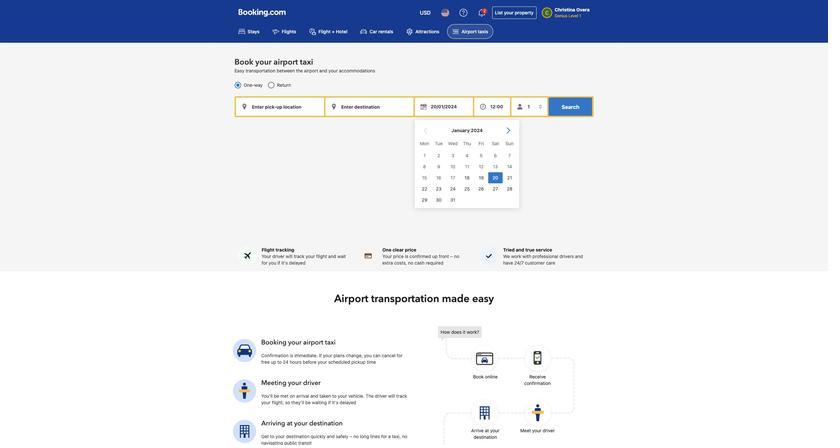 Task type: locate. For each thing, give the bounding box(es) containing it.
it's down tracking
[[281, 260, 288, 266]]

1 horizontal spatial you
[[364, 353, 372, 358]]

taxi for booking
[[325, 338, 336, 347]]

0 horizontal spatial at
[[287, 419, 292, 428]]

1 horizontal spatial at
[[485, 428, 489, 433]]

0 horizontal spatial taxi
[[300, 57, 313, 68]]

taxi up plans
[[325, 338, 336, 347]]

your right 'arrive' at the right bottom of page
[[490, 428, 499, 433]]

driver down tracking
[[272, 254, 284, 259]]

0 horizontal spatial if
[[278, 260, 280, 266]]

booking airport taxi image
[[438, 326, 575, 445], [233, 339, 256, 362], [233, 379, 256, 403], [233, 420, 256, 443]]

be up flight,
[[274, 393, 279, 399]]

flight
[[316, 254, 327, 259]]

your up immediate.
[[288, 338, 302, 347]]

destination for arrive at your destination
[[474, 434, 497, 440]]

1 horizontal spatial is
[[405, 254, 408, 259]]

1 horizontal spatial your
[[382, 254, 392, 259]]

0 vertical spatial delayed
[[289, 260, 305, 266]]

25
[[464, 186, 470, 192]]

will down tracking
[[286, 254, 292, 259]]

your inside arrive at your destination
[[490, 428, 499, 433]]

you inside the confirmation is immediate. if your plans change, you can cancel for free up to 24 hours before your scheduled pickup time
[[364, 353, 372, 358]]

0 vertical spatial to
[[277, 359, 282, 365]]

airport up between
[[274, 57, 298, 68]]

christina overa genius level 1
[[555, 7, 590, 18]]

2
[[483, 8, 486, 13], [437, 153, 440, 158]]

waiting
[[312, 400, 327, 405]]

– inside get to your destination quickly and safely – no long lines for a taxi, no navigating public transit
[[350, 434, 352, 439]]

if
[[319, 353, 322, 358]]

taxi
[[300, 57, 313, 68], [325, 338, 336, 347]]

27
[[493, 186, 498, 192]]

0 vertical spatial airport
[[462, 29, 477, 34]]

1 horizontal spatial track
[[396, 393, 407, 399]]

0 vertical spatial for
[[262, 260, 267, 266]]

Enter destination text field
[[325, 98, 413, 116]]

flight left +
[[318, 29, 331, 34]]

taxi up the at the top of the page
[[300, 57, 313, 68]]

0 vertical spatial if
[[278, 260, 280, 266]]

0 vertical spatial will
[[286, 254, 292, 259]]

driver inside flight tracking your driver will track your flight and wait for you if it's delayed
[[272, 254, 284, 259]]

price up confirmed
[[405, 247, 416, 253]]

flight left tracking
[[262, 247, 274, 253]]

1 vertical spatial –
[[350, 434, 352, 439]]

airport up the 'if'
[[303, 338, 323, 347]]

book left the "online"
[[473, 374, 484, 380]]

24 down 17
[[450, 186, 455, 192]]

is inside the confirmation is immediate. if your plans change, you can cancel for free up to 24 hours before your scheduled pickup time
[[290, 353, 293, 358]]

you'll
[[261, 393, 273, 399]]

1 up 8
[[423, 153, 425, 158]]

4
[[465, 153, 468, 158]]

driver right meet
[[543, 428, 555, 433]]

– right the safely
[[350, 434, 352, 439]]

at right 'arrive' at the right bottom of page
[[485, 428, 489, 433]]

24
[[450, 186, 455, 192], [283, 359, 288, 365]]

0 horizontal spatial track
[[294, 254, 304, 259]]

flights link
[[267, 24, 301, 39]]

0 horizontal spatial for
[[262, 260, 267, 266]]

and left the safely
[[327, 434, 335, 439]]

destination
[[309, 419, 343, 428], [286, 434, 309, 439], [474, 434, 497, 440]]

for for confirmation is immediate. if your plans change, you can cancel for free up to 24 hours before your scheduled pickup time
[[397, 353, 403, 358]]

book for online
[[473, 374, 484, 380]]

confirmation
[[524, 381, 551, 386]]

stays
[[248, 29, 260, 34]]

1 vertical spatial delayed
[[340, 400, 356, 405]]

0 horizontal spatial up
[[271, 359, 276, 365]]

0 horizontal spatial price
[[393, 254, 404, 259]]

met
[[280, 393, 289, 399]]

0 horizontal spatial book
[[235, 57, 253, 68]]

price down clear
[[393, 254, 404, 259]]

receive
[[529, 374, 546, 380]]

your left flight at left
[[306, 254, 315, 259]]

book up easy
[[235, 57, 253, 68]]

2 horizontal spatial to
[[332, 393, 337, 399]]

book inside book your airport taxi easy transportation between the airport and your accommodations
[[235, 57, 253, 68]]

it's inside you'll be met on arrival and taken to your vehicle. the driver will track your flight, so they'll be waiting if it's delayed
[[332, 400, 338, 405]]

1 horizontal spatial taxi
[[325, 338, 336, 347]]

for inside the confirmation is immediate. if your plans change, you can cancel for free up to 24 hours before your scheduled pickup time
[[397, 353, 403, 358]]

booking airport taxi image for arriving at your destination
[[233, 420, 256, 443]]

1 horizontal spatial for
[[381, 434, 387, 439]]

flight for flight + hotel
[[318, 29, 331, 34]]

30 button
[[431, 194, 446, 206]]

1 vertical spatial to
[[332, 393, 337, 399]]

public
[[284, 440, 297, 445]]

track right the
[[396, 393, 407, 399]]

1 vertical spatial airport
[[304, 68, 318, 74]]

1 horizontal spatial transportation
[[371, 292, 439, 306]]

your right list
[[504, 10, 514, 15]]

flight tracking your driver will track your flight and wait for you if it's delayed
[[262, 247, 346, 266]]

driver inside you'll be met on arrival and taken to your vehicle. the driver will track your flight, so they'll be waiting if it's delayed
[[375, 393, 387, 399]]

professional
[[533, 254, 558, 259]]

it
[[463, 329, 465, 335]]

1 vertical spatial taxi
[[325, 338, 336, 347]]

flight
[[318, 29, 331, 34], [262, 247, 274, 253]]

0 horizontal spatial your
[[262, 254, 271, 259]]

have
[[503, 260, 513, 266]]

is
[[405, 254, 408, 259], [290, 353, 293, 358]]

1 vertical spatial up
[[271, 359, 276, 365]]

to down confirmation
[[277, 359, 282, 365]]

1 horizontal spatial it's
[[332, 400, 338, 405]]

at inside arrive at your destination
[[485, 428, 489, 433]]

0 horizontal spatial flight
[[262, 247, 274, 253]]

0 horizontal spatial you
[[269, 260, 276, 266]]

24 button
[[446, 183, 460, 194]]

confirmed
[[410, 254, 431, 259]]

will right the
[[388, 393, 395, 399]]

2 vertical spatial for
[[381, 434, 387, 439]]

0 horizontal spatial –
[[350, 434, 352, 439]]

30
[[436, 197, 441, 203]]

0 horizontal spatial be
[[274, 393, 279, 399]]

0 vertical spatial is
[[405, 254, 408, 259]]

you up time
[[364, 353, 372, 358]]

0 vertical spatial it's
[[281, 260, 288, 266]]

airport for book
[[274, 57, 298, 68]]

0 vertical spatial –
[[450, 254, 453, 259]]

1 vertical spatial 24
[[283, 359, 288, 365]]

1 vertical spatial you
[[364, 353, 372, 358]]

20/01/2024 button
[[415, 98, 473, 116]]

if down tracking
[[278, 260, 280, 266]]

if inside you'll be met on arrival and taken to your vehicle. the driver will track your flight, so they'll be waiting if it's delayed
[[328, 400, 331, 405]]

12:00
[[490, 104, 503, 109]]

at right arriving
[[287, 419, 292, 428]]

is up the hours on the bottom left
[[290, 353, 293, 358]]

track inside flight tracking your driver will track your flight and wait for you if it's delayed
[[294, 254, 304, 259]]

and right the at the top of the page
[[319, 68, 327, 74]]

it's inside flight tracking your driver will track your flight and wait for you if it's delayed
[[281, 260, 288, 266]]

airport right the at the top of the page
[[304, 68, 318, 74]]

0 vertical spatial book
[[235, 57, 253, 68]]

on
[[290, 393, 295, 399]]

0 horizontal spatial 24
[[283, 359, 288, 365]]

and up work
[[516, 247, 524, 253]]

stays link
[[233, 24, 265, 39]]

cash
[[415, 260, 425, 266]]

2 your from the left
[[382, 254, 392, 259]]

you down tracking
[[269, 260, 276, 266]]

driver up arrival
[[303, 379, 321, 387]]

1 horizontal spatial airport
[[462, 29, 477, 34]]

between
[[277, 68, 295, 74]]

online
[[485, 374, 498, 380]]

1 horizontal spatial flight
[[318, 29, 331, 34]]

11
[[465, 164, 469, 169]]

– right 'front'
[[450, 254, 453, 259]]

0 vertical spatial flight
[[318, 29, 331, 34]]

0 horizontal spatial 2
[[437, 153, 440, 158]]

will
[[286, 254, 292, 259], [388, 393, 395, 399]]

18 button
[[460, 172, 474, 183]]

0 vertical spatial 1
[[579, 13, 581, 18]]

arrival
[[296, 393, 309, 399]]

destination inside get to your destination quickly and safely – no long lines for a taxi, no navigating public transit
[[286, 434, 309, 439]]

usd
[[420, 10, 431, 16]]

2 vertical spatial airport
[[303, 338, 323, 347]]

destination up public
[[286, 434, 309, 439]]

does
[[451, 329, 462, 335]]

safely
[[336, 434, 348, 439]]

0 horizontal spatial 1
[[423, 153, 425, 158]]

customer
[[525, 260, 545, 266]]

is up costs,
[[405, 254, 408, 259]]

it's right waiting on the left bottom of the page
[[332, 400, 338, 405]]

0 horizontal spatial delayed
[[289, 260, 305, 266]]

to up navigating
[[270, 434, 274, 439]]

booking airport taxi image for meeting your driver
[[233, 379, 256, 403]]

your up navigating
[[276, 434, 285, 439]]

and left wait
[[328, 254, 336, 259]]

flight for flight tracking your driver will track your flight and wait for you if it's delayed
[[262, 247, 274, 253]]

1 vertical spatial for
[[397, 353, 403, 358]]

destination up quickly
[[309, 419, 343, 428]]

1 horizontal spatial delayed
[[340, 400, 356, 405]]

mon
[[420, 141, 429, 146]]

to inside the confirmation is immediate. if your plans change, you can cancel for free up to 24 hours before your scheduled pickup time
[[277, 359, 282, 365]]

no
[[454, 254, 459, 259], [408, 260, 413, 266], [353, 434, 359, 439], [402, 434, 407, 439]]

receive confirmation
[[524, 374, 551, 386]]

to inside you'll be met on arrival and taken to your vehicle. the driver will track your flight, so they'll be waiting if it's delayed
[[332, 393, 337, 399]]

1 horizontal spatial price
[[405, 247, 416, 253]]

Enter pick-up location text field
[[236, 98, 324, 116]]

0 horizontal spatial to
[[270, 434, 274, 439]]

is inside "one clear price your price is confirmed up front – no extra costs, no cash required"
[[405, 254, 408, 259]]

0 vertical spatial taxi
[[300, 57, 313, 68]]

you
[[269, 260, 276, 266], [364, 353, 372, 358]]

0 vertical spatial 2
[[483, 8, 486, 13]]

0 vertical spatial you
[[269, 260, 276, 266]]

2 horizontal spatial for
[[397, 353, 403, 358]]

list your property link
[[492, 7, 536, 19]]

1 down the overa on the right top of the page
[[579, 13, 581, 18]]

1 vertical spatial is
[[290, 353, 293, 358]]

at
[[287, 419, 292, 428], [485, 428, 489, 433]]

work?
[[467, 329, 479, 335]]

how
[[441, 329, 450, 335]]

book
[[235, 57, 253, 68], [473, 374, 484, 380]]

delayed inside flight tracking your driver will track your flight and wait for you if it's delayed
[[289, 260, 305, 266]]

a
[[388, 434, 391, 439]]

flight + hotel
[[318, 29, 347, 34]]

to right taken
[[332, 393, 337, 399]]

arriving at your destination
[[261, 419, 343, 428]]

if down taken
[[328, 400, 331, 405]]

1 horizontal spatial if
[[328, 400, 331, 405]]

up
[[432, 254, 438, 259], [271, 359, 276, 365]]

26 button
[[474, 183, 488, 194]]

for inside flight tracking your driver will track your flight and wait for you if it's delayed
[[262, 260, 267, 266]]

0 vertical spatial transportation
[[246, 68, 275, 74]]

1 horizontal spatial –
[[450, 254, 453, 259]]

1 horizontal spatial 24
[[450, 186, 455, 192]]

25 button
[[460, 183, 474, 194]]

and up waiting on the left bottom of the page
[[310, 393, 318, 399]]

destination down 'arrive' at the right bottom of page
[[474, 434, 497, 440]]

1 your from the left
[[262, 254, 271, 259]]

property
[[515, 10, 533, 15]]

0 vertical spatial price
[[405, 247, 416, 253]]

1 horizontal spatial book
[[473, 374, 484, 380]]

1 horizontal spatial 2
[[483, 8, 486, 13]]

search
[[562, 104, 579, 110]]

0 horizontal spatial is
[[290, 353, 293, 358]]

to inside get to your destination quickly and safely – no long lines for a taxi, no navigating public transit
[[270, 434, 274, 439]]

your right the 'if'
[[323, 353, 332, 358]]

2 up 9
[[437, 153, 440, 158]]

will inside you'll be met on arrival and taken to your vehicle. the driver will track your flight, so they'll be waiting if it's delayed
[[388, 393, 395, 399]]

3
[[451, 153, 454, 158]]

extra
[[382, 260, 393, 266]]

1 vertical spatial be
[[305, 400, 311, 405]]

delayed down tracking
[[289, 260, 305, 266]]

29 button
[[417, 194, 431, 206]]

for for flight tracking your driver will track your flight and wait for you if it's delayed
[[262, 260, 267, 266]]

– inside "one clear price your price is confirmed up front – no extra costs, no cash required"
[[450, 254, 453, 259]]

flight inside flight tracking your driver will track your flight and wait for you if it's delayed
[[262, 247, 274, 253]]

1 vertical spatial 2
[[437, 153, 440, 158]]

1 vertical spatial will
[[388, 393, 395, 399]]

be down arrival
[[305, 400, 311, 405]]

1 vertical spatial it's
[[332, 400, 338, 405]]

0 horizontal spatial will
[[286, 254, 292, 259]]

for
[[262, 260, 267, 266], [397, 353, 403, 358], [381, 434, 387, 439]]

0 horizontal spatial it's
[[281, 260, 288, 266]]

driver
[[272, 254, 284, 259], [303, 379, 321, 387], [375, 393, 387, 399], [543, 428, 555, 433]]

track down tracking
[[294, 254, 304, 259]]

taxi inside book your airport taxi easy transportation between the airport and your accommodations
[[300, 57, 313, 68]]

0 vertical spatial up
[[432, 254, 438, 259]]

1 horizontal spatial to
[[277, 359, 282, 365]]

1 vertical spatial if
[[328, 400, 331, 405]]

car rentals link
[[355, 24, 398, 39]]

0 vertical spatial 24
[[450, 186, 455, 192]]

to
[[277, 359, 282, 365], [332, 393, 337, 399], [270, 434, 274, 439]]

0 horizontal spatial transportation
[[246, 68, 275, 74]]

2 vertical spatial to
[[270, 434, 274, 439]]

airport
[[274, 57, 298, 68], [304, 68, 318, 74], [303, 338, 323, 347]]

sat
[[492, 141, 499, 146]]

28 button
[[502, 183, 517, 194]]

0 vertical spatial airport
[[274, 57, 298, 68]]

0 horizontal spatial airport
[[334, 292, 368, 306]]

27 button
[[488, 183, 502, 194]]

pickup
[[351, 359, 365, 365]]

24 left the hours on the bottom left
[[283, 359, 288, 365]]

1 horizontal spatial 1
[[579, 13, 581, 18]]

1 vertical spatial flight
[[262, 247, 274, 253]]

1 horizontal spatial will
[[388, 393, 395, 399]]

tried
[[503, 247, 515, 253]]

1 horizontal spatial up
[[432, 254, 438, 259]]

31
[[450, 197, 455, 203]]

0 vertical spatial track
[[294, 254, 304, 259]]

if
[[278, 260, 280, 266], [328, 400, 331, 405]]

2024
[[471, 128, 483, 133]]

2 left list
[[483, 8, 486, 13]]

1 vertical spatial book
[[473, 374, 484, 380]]

0 vertical spatial be
[[274, 393, 279, 399]]

–
[[450, 254, 453, 259], [350, 434, 352, 439]]

29
[[422, 197, 427, 203]]

1 vertical spatial airport
[[334, 292, 368, 306]]

transportation
[[246, 68, 275, 74], [371, 292, 439, 306]]

booking.com online hotel reservations image
[[238, 9, 285, 17]]

up down confirmation
[[271, 359, 276, 365]]

usd button
[[416, 5, 435, 21]]

driver right the
[[375, 393, 387, 399]]

delayed down vehicle.
[[340, 400, 356, 405]]

destination inside arrive at your destination
[[474, 434, 497, 440]]

up up required
[[432, 254, 438, 259]]

1 vertical spatial track
[[396, 393, 407, 399]]

1 vertical spatial transportation
[[371, 292, 439, 306]]



Task type: describe. For each thing, give the bounding box(es) containing it.
taken
[[319, 393, 331, 399]]

required
[[426, 260, 443, 266]]

overa
[[576, 7, 590, 12]]

up inside "one clear price your price is confirmed up front – no extra costs, no cash required"
[[432, 254, 438, 259]]

no right taxi,
[[402, 434, 407, 439]]

flight,
[[272, 400, 284, 405]]

your inside "one clear price your price is confirmed up front – no extra costs, no cash required"
[[382, 254, 392, 259]]

one-way
[[244, 82, 263, 88]]

for inside get to your destination quickly and safely – no long lines for a taxi, no navigating public transit
[[381, 434, 387, 439]]

24 inside the confirmation is immediate. if your plans change, you can cancel for free up to 24 hours before your scheduled pickup time
[[283, 359, 288, 365]]

your down the you'll on the left
[[261, 400, 271, 405]]

sun
[[505, 141, 513, 146]]

6
[[494, 153, 497, 158]]

1 vertical spatial 1
[[423, 153, 425, 158]]

no right 'front'
[[454, 254, 459, 259]]

with
[[522, 254, 531, 259]]

flight + hotel link
[[304, 24, 353, 39]]

and right drivers
[[575, 254, 583, 259]]

19 button
[[474, 172, 488, 183]]

car
[[370, 29, 377, 34]]

service
[[536, 247, 552, 253]]

book online
[[473, 374, 498, 380]]

one clear price your price is confirmed up front – no extra costs, no cash required
[[382, 247, 459, 266]]

track inside you'll be met on arrival and taken to your vehicle. the driver will track your flight, so they'll be waiting if it's delayed
[[396, 393, 407, 399]]

booking airport taxi image for booking your airport taxi
[[233, 339, 256, 362]]

if inside flight tracking your driver will track your flight and wait for you if it's delayed
[[278, 260, 280, 266]]

list your property
[[495, 10, 533, 15]]

how does it work?
[[441, 329, 479, 335]]

plans
[[333, 353, 345, 358]]

destination for arriving at your destination
[[309, 419, 343, 428]]

16
[[436, 175, 441, 180]]

rentals
[[378, 29, 393, 34]]

you'll be met on arrival and taken to your vehicle. the driver will track your flight, so they'll be waiting if it's delayed
[[261, 393, 407, 405]]

january
[[451, 128, 469, 133]]

change,
[[346, 353, 363, 358]]

get
[[261, 434, 269, 439]]

20/01/2024
[[431, 104, 457, 109]]

up inside the confirmation is immediate. if your plans change, you can cancel for free up to 24 hours before your scheduled pickup time
[[271, 359, 276, 365]]

12:00 button
[[474, 98, 510, 116]]

and inside book your airport taxi easy transportation between the airport and your accommodations
[[319, 68, 327, 74]]

hotel
[[336, 29, 347, 34]]

your inside flight tracking your driver will track your flight and wait for you if it's delayed
[[306, 254, 315, 259]]

your right meet
[[532, 428, 541, 433]]

you inside flight tracking your driver will track your flight and wait for you if it's delayed
[[269, 260, 276, 266]]

wed
[[448, 141, 457, 146]]

airport for airport taxis
[[462, 29, 477, 34]]

+
[[332, 29, 335, 34]]

and inside get to your destination quickly and safely – no long lines for a taxi, no navigating public transit
[[327, 434, 335, 439]]

2 inside button
[[483, 8, 486, 13]]

easy
[[472, 292, 494, 306]]

1 horizontal spatial be
[[305, 400, 311, 405]]

transportation inside book your airport taxi easy transportation between the airport and your accommodations
[[246, 68, 275, 74]]

genius
[[555, 13, 567, 18]]

taxi for book
[[300, 57, 313, 68]]

28
[[507, 186, 512, 192]]

1 inside christina overa genius level 1
[[579, 13, 581, 18]]

airport for booking
[[303, 338, 323, 347]]

no left the long
[[353, 434, 359, 439]]

navigating
[[261, 440, 283, 445]]

at for arrive
[[485, 428, 489, 433]]

no left cash
[[408, 260, 413, 266]]

31 button
[[446, 194, 460, 206]]

22
[[422, 186, 427, 192]]

taxis
[[478, 29, 488, 34]]

car rentals
[[370, 29, 393, 34]]

christina
[[555, 7, 575, 12]]

they'll
[[291, 400, 304, 405]]

one
[[382, 247, 391, 253]]

your up way
[[255, 57, 272, 68]]

destination for get to your destination quickly and safely – no long lines for a taxi, no navigating public transit
[[286, 434, 309, 439]]

we
[[503, 254, 510, 259]]

easy
[[235, 68, 244, 74]]

your up on
[[288, 379, 301, 387]]

booking
[[261, 338, 286, 347]]

24/7
[[514, 260, 524, 266]]

hours
[[290, 359, 302, 365]]

your down the 'if'
[[318, 359, 327, 365]]

before
[[303, 359, 316, 365]]

free
[[261, 359, 270, 365]]

wait
[[337, 254, 346, 259]]

true
[[525, 247, 535, 253]]

your inside get to your destination quickly and safely – no long lines for a taxi, no navigating public transit
[[276, 434, 285, 439]]

20
[[492, 175, 498, 180]]

january 2024
[[451, 128, 483, 133]]

the
[[296, 68, 303, 74]]

22 button
[[417, 183, 431, 194]]

clear
[[393, 247, 404, 253]]

list
[[495, 10, 503, 15]]

2 button
[[474, 5, 489, 21]]

get to your destination quickly and safely – no long lines for a taxi, no navigating public transit
[[261, 434, 407, 445]]

21
[[507, 175, 512, 180]]

fri
[[478, 141, 484, 146]]

20 button
[[488, 172, 502, 183]]

18
[[464, 175, 469, 180]]

your up transit
[[294, 419, 308, 428]]

tried and true service we work with professional drivers and have 24/7 customer care
[[503, 247, 583, 266]]

15
[[422, 175, 427, 180]]

23 button
[[431, 183, 446, 194]]

24 inside 24 button
[[450, 186, 455, 192]]

scheduled
[[328, 359, 350, 365]]

26
[[478, 186, 484, 192]]

return
[[277, 82, 291, 88]]

and inside you'll be met on arrival and taken to your vehicle. the driver will track your flight, so they'll be waiting if it's delayed
[[310, 393, 318, 399]]

your left vehicle.
[[338, 393, 347, 399]]

book for your
[[235, 57, 253, 68]]

lines
[[370, 434, 380, 439]]

arrive at your destination
[[471, 428, 499, 440]]

23
[[436, 186, 441, 192]]

delayed inside you'll be met on arrival and taken to your vehicle. the driver will track your flight, so they'll be waiting if it's delayed
[[340, 400, 356, 405]]

at for arriving
[[287, 419, 292, 428]]

will inside flight tracking your driver will track your flight and wait for you if it's delayed
[[286, 254, 292, 259]]

and inside flight tracking your driver will track your flight and wait for you if it's delayed
[[328, 254, 336, 259]]

can
[[373, 353, 381, 358]]

airport for airport transportation made easy
[[334, 292, 368, 306]]

thu
[[463, 141, 471, 146]]

1 vertical spatial price
[[393, 254, 404, 259]]

12
[[479, 164, 483, 169]]

8
[[423, 164, 426, 169]]

meeting your driver
[[261, 379, 321, 387]]

your inside flight tracking your driver will track your flight and wait for you if it's delayed
[[262, 254, 271, 259]]

quickly
[[311, 434, 326, 439]]

9
[[437, 164, 440, 169]]

7
[[508, 153, 511, 158]]

your left accommodations
[[328, 68, 338, 74]]



Task type: vqa. For each thing, say whether or not it's contained in the screenshot.


